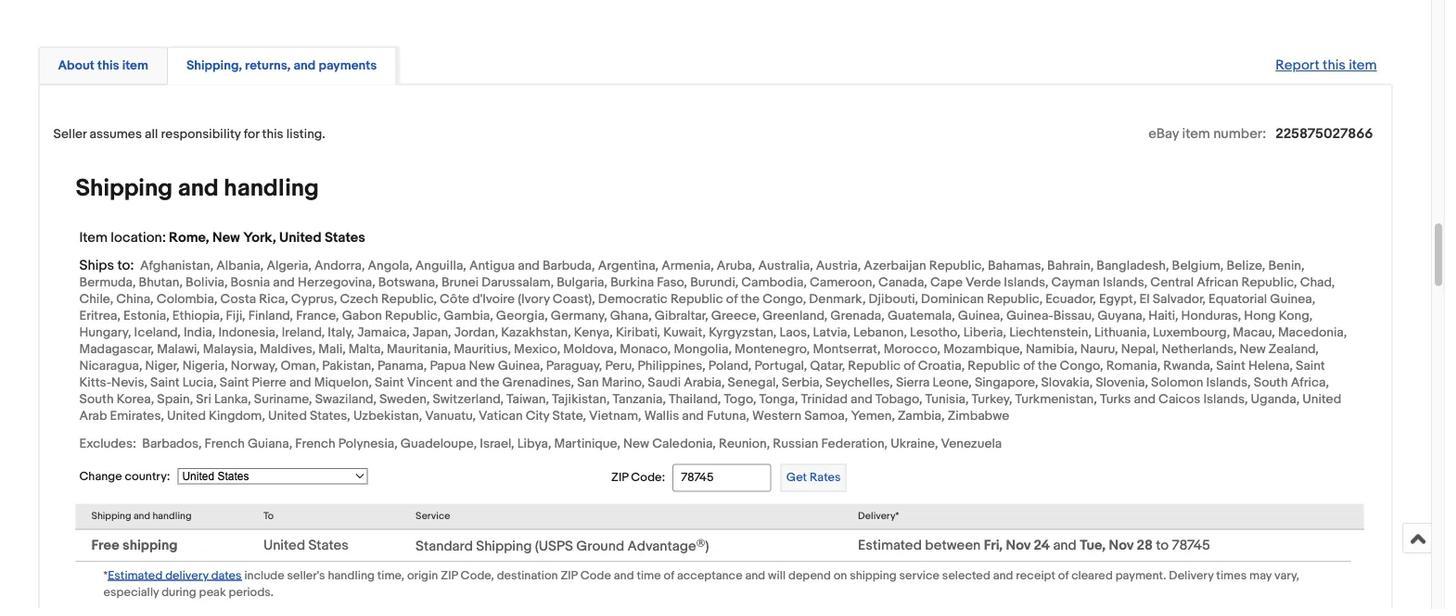 Task type: describe. For each thing, give the bounding box(es) containing it.
wallis
[[644, 408, 679, 424]]

algeria,
[[267, 258, 312, 274]]

cape
[[930, 275, 963, 291]]

times
[[1216, 569, 1247, 583]]

tanzania,
[[613, 392, 666, 408]]

ships to:
[[79, 257, 134, 274]]

andorra,
[[315, 258, 365, 274]]

namibia,
[[1026, 342, 1077, 357]]

islands, down bahamas, at the top of page
[[1004, 275, 1049, 291]]

new up albania,
[[212, 229, 240, 246]]

equatorial
[[1209, 292, 1267, 307]]

acceptance
[[677, 569, 743, 583]]

include
[[244, 569, 284, 583]]

nigeria,
[[182, 358, 228, 374]]

belize,
[[1227, 258, 1265, 274]]

2 nov from the left
[[1109, 537, 1134, 554]]

afghanistan, albania, algeria, andorra, angola, anguilla, antigua and barbuda, argentina, armenia, aruba, australia, austria, azerbaijan republic, bahamas, bahrain, bangladesh, belgium, belize, benin, bermuda, bhutan, bolivia, bosnia and herzegovina, botswana, brunei darussalam, bulgaria, burkina faso, burundi, cambodia, cameroon, canada, cape verde islands, cayman islands, central african republic, chad, chile, china, colombia, costa rica, cyprus, czech republic, côte d'ivoire (ivory coast), democratic republic of the congo, denmark, djibouti, dominican republic, ecuador, egypt, el salvador, equatorial guinea, eritrea, estonia, ethiopia, fiji, finland, france, gabon republic, gambia, georgia, germany, ghana, gibraltar, greece, greenland, grenada, guatemala, guinea, guinea-bissau, guyana, haiti, honduras, hong kong, hungary, iceland, india, indonesia, ireland, italy, jamaica, japan, jordan, kazakhstan, kenya, kiribati, kuwait, kyrgyzstan, laos, latvia, lebanon, lesotho, liberia, liechtenstein, lithuania, luxembourg, macau, macedonia, madagascar, malawi, malaysia, maldives, mali, malta, mauritania, mauritius, mexico, moldova, monaco, mongolia, montenegro, montserrat, morocco, mozambique, namibia, nauru, nepal, netherlands, new zealand, nicaragua, niger, nigeria, norway, oman, pakistan, panama, papua new guinea, paraguay, peru, philippines, poland, portugal, qatar, republic of croatia, republic of the congo, romania, rwanda, saint helena, saint kitts-nevis, saint lucia, saint pierre and miquelon, saint vincent and the grenadines, san marino, saudi arabia, senegal, serbia, seychelles, sierra leone, singapore, slovakia, slovenia, solomon islands, south africa, south korea, spain, sri lanka, suriname, swaziland, sweden, switzerland, taiwan, tajikistan, tanzania, thailand, togo, tonga, trinidad and tobago, tunisia, turkey, turkmenistan, turks and caicos islands, uganda, united arab emirates, united kingdom, united states, uzbekistan, vanuatu, vatican city state, vietnam, wallis and futuna, western samoa, yemen, zambia, zimbabwe
[[79, 258, 1347, 424]]

ukraine,
[[891, 436, 938, 452]]

and left time
[[614, 569, 634, 583]]

code
[[580, 569, 611, 583]]

martinique,
[[554, 436, 620, 452]]

and up free shipping
[[133, 511, 150, 523]]

peru,
[[605, 358, 635, 374]]

1 horizontal spatial item
[[1182, 126, 1210, 142]]

1 vertical spatial handling
[[153, 511, 192, 523]]

czech
[[340, 292, 378, 307]]

tobago,
[[875, 392, 922, 408]]

0 vertical spatial the
[[741, 292, 760, 307]]

and down "thailand,"
[[682, 408, 704, 424]]

african
[[1197, 275, 1239, 291]]

handling inside the include seller's handling time, origin zip code, destination zip code and time of acceptance and will depend on shipping service selected and receipt of cleared payment. delivery times may vary, especially during peak periods.
[[328, 569, 375, 583]]

denmark,
[[809, 292, 866, 307]]

(usps
[[535, 538, 573, 555]]

zip code:
[[611, 470, 665, 485]]

norway,
[[231, 358, 278, 374]]

1 french from the left
[[205, 436, 245, 452]]

saint down netherlands,
[[1216, 358, 1246, 374]]

bhutan,
[[139, 275, 183, 291]]

islands, down rwanda,
[[1206, 375, 1251, 391]]

germany,
[[551, 308, 607, 324]]

and down 'fri,'
[[993, 569, 1013, 583]]

futuna,
[[707, 408, 749, 424]]

change
[[79, 470, 122, 484]]

gambia,
[[444, 308, 493, 324]]

united states
[[263, 537, 349, 554]]

islands, right caicos at the bottom
[[1203, 392, 1248, 408]]

serbia,
[[782, 375, 823, 391]]

france,
[[296, 308, 339, 324]]

estonia,
[[123, 308, 169, 324]]

report this item
[[1275, 57, 1377, 74]]

monaco,
[[620, 342, 671, 357]]

reunion,
[[719, 436, 770, 452]]

afghanistan,
[[140, 258, 213, 274]]

28
[[1137, 537, 1153, 554]]

bermuda,
[[79, 275, 136, 291]]

australia,
[[758, 258, 813, 274]]

armenia,
[[662, 258, 714, 274]]

free shipping
[[91, 537, 178, 554]]

selected
[[942, 569, 990, 583]]

about this item button
[[58, 57, 148, 75]]

new down macau,
[[1240, 342, 1266, 357]]

item for about this item
[[122, 58, 148, 74]]

lebanon,
[[853, 325, 907, 341]]

ecuador,
[[1046, 292, 1096, 307]]

0 horizontal spatial guinea,
[[498, 358, 543, 374]]

payment.
[[1116, 569, 1166, 583]]

islands, up egypt,
[[1103, 275, 1147, 291]]

moldova,
[[563, 342, 617, 357]]

singapore,
[[975, 375, 1038, 391]]

2 horizontal spatial zip
[[611, 470, 628, 485]]

mauritius,
[[454, 342, 511, 357]]

dates
[[211, 569, 242, 583]]

belgium,
[[1172, 258, 1224, 274]]

and right 24
[[1053, 537, 1077, 554]]

barbados,
[[142, 436, 202, 452]]

guyana,
[[1098, 308, 1146, 324]]

guatemala,
[[888, 308, 955, 324]]

antigua
[[469, 258, 515, 274]]

this for about
[[97, 58, 119, 74]]

1 vertical spatial south
[[79, 392, 114, 408]]

lanka,
[[214, 392, 251, 408]]

change country:
[[79, 470, 170, 484]]

panama,
[[377, 358, 427, 374]]

will
[[768, 569, 786, 583]]

states,
[[310, 408, 350, 424]]

nepal,
[[1121, 342, 1159, 357]]

malawi,
[[157, 342, 200, 357]]

bahrain,
[[1047, 258, 1094, 274]]

0 vertical spatial shipping
[[76, 174, 172, 203]]

jamaica,
[[357, 325, 410, 341]]

eritrea,
[[79, 308, 121, 324]]

this for report
[[1323, 57, 1346, 74]]

vietnam,
[[589, 408, 641, 424]]

grenadines,
[[502, 375, 574, 391]]

1 vertical spatial shipping and handling
[[91, 511, 192, 523]]

kazakhstan,
[[501, 325, 571, 341]]

arab
[[79, 408, 107, 424]]

liberia,
[[963, 325, 1006, 341]]

1 nov from the left
[[1006, 537, 1031, 554]]

for
[[244, 127, 259, 142]]

slovakia,
[[1041, 375, 1093, 391]]

2 horizontal spatial the
[[1038, 358, 1057, 374]]

uganda,
[[1251, 392, 1300, 408]]

0 vertical spatial south
[[1254, 375, 1288, 391]]

and down algeria,
[[273, 275, 295, 291]]

lithuania,
[[1095, 325, 1150, 341]]

seller's
[[287, 569, 325, 583]]

all
[[145, 127, 158, 142]]

united down africa,
[[1303, 392, 1341, 408]]

central
[[1150, 275, 1194, 291]]

ships
[[79, 257, 114, 274]]

2 vertical spatial the
[[480, 375, 499, 391]]

chile,
[[79, 292, 113, 307]]

ireland,
[[282, 325, 325, 341]]

location:
[[111, 229, 166, 246]]

0 horizontal spatial zip
[[441, 569, 458, 583]]

of right receipt
[[1058, 569, 1069, 583]]

delivery
[[165, 569, 208, 583]]

* estimated delivery dates
[[103, 569, 242, 583]]

responsibility
[[161, 127, 241, 142]]

1 vertical spatial states
[[308, 537, 349, 554]]

togo,
[[724, 392, 756, 408]]

during
[[162, 585, 196, 600]]

republic, up guinea-
[[987, 292, 1043, 307]]

especially
[[103, 585, 159, 600]]

0 vertical spatial congo,
[[763, 292, 806, 307]]



Task type: locate. For each thing, give the bounding box(es) containing it.
ZIP Code: text field
[[673, 464, 771, 492]]

barbuda,
[[543, 258, 595, 274]]

the up greece,
[[741, 292, 760, 307]]

tab list
[[38, 43, 1393, 85]]

vanuatu,
[[425, 408, 476, 424]]

get rates button
[[781, 464, 846, 492]]

2 horizontal spatial republic
[[968, 358, 1020, 374]]

states up andorra,
[[325, 229, 365, 246]]

nov left 24
[[1006, 537, 1031, 554]]

item for report this item
[[1349, 57, 1377, 74]]

greece,
[[711, 308, 760, 324]]

guinea, up liberia, at the right of the page
[[958, 308, 1003, 324]]

tab list containing about this item
[[38, 43, 1393, 85]]

vatican
[[479, 408, 523, 424]]

get
[[786, 471, 807, 485]]

item right report
[[1349, 57, 1377, 74]]

republic up seychelles,
[[848, 358, 901, 374]]

1 vertical spatial guinea,
[[958, 308, 1003, 324]]

new up the zip code:
[[623, 436, 649, 452]]

shipping inside standard shipping (usps ground advantage ® )
[[476, 538, 532, 555]]

and down slovenia,
[[1134, 392, 1156, 408]]

kyrgyzstan,
[[709, 325, 777, 341]]

south down "helena,"
[[1254, 375, 1288, 391]]

item
[[79, 229, 108, 246]]

1 horizontal spatial guinea,
[[958, 308, 1003, 324]]

listing.
[[286, 127, 325, 142]]

2 horizontal spatial guinea,
[[1270, 292, 1315, 307]]

)
[[705, 538, 709, 555]]

standard
[[416, 538, 473, 555]]

shipping up location: on the top of page
[[76, 174, 172, 203]]

grenada,
[[830, 308, 885, 324]]

0 horizontal spatial estimated
[[108, 569, 163, 583]]

1 horizontal spatial republic
[[848, 358, 901, 374]]

of
[[726, 292, 738, 307], [904, 358, 915, 374], [1023, 358, 1035, 374], [664, 569, 674, 583], [1058, 569, 1069, 583]]

1 vertical spatial congo,
[[1060, 358, 1103, 374]]

1 horizontal spatial handling
[[224, 174, 319, 203]]

0 horizontal spatial french
[[205, 436, 245, 452]]

caledonia,
[[652, 436, 716, 452]]

may
[[1249, 569, 1272, 583]]

republic, up japan,
[[385, 308, 441, 324]]

united down to
[[263, 537, 305, 554]]

bissau,
[[1053, 308, 1095, 324]]

0 horizontal spatial nov
[[1006, 537, 1031, 554]]

emirates,
[[110, 408, 164, 424]]

code,
[[461, 569, 494, 583]]

this right report
[[1323, 57, 1346, 74]]

spain,
[[157, 392, 193, 408]]

malaysia,
[[203, 342, 257, 357]]

qatar,
[[810, 358, 845, 374]]

2 vertical spatial guinea,
[[498, 358, 543, 374]]

nov left 28
[[1109, 537, 1134, 554]]

and down oman,
[[289, 375, 311, 391]]

of up greece,
[[726, 292, 738, 307]]

zimbabwe
[[948, 408, 1009, 424]]

0 horizontal spatial republic
[[670, 292, 723, 307]]

states up seller's
[[308, 537, 349, 554]]

congo, up slovakia,
[[1060, 358, 1103, 374]]

1 vertical spatial shipping
[[850, 569, 897, 583]]

mauritania,
[[387, 342, 451, 357]]

1 horizontal spatial zip
[[561, 569, 578, 583]]

saint down the niger,
[[150, 375, 180, 391]]

shipping and handling up free shipping
[[91, 511, 192, 523]]

el
[[1140, 292, 1150, 307]]

botswana,
[[378, 275, 439, 291]]

united down spain,
[[167, 408, 206, 424]]

congo,
[[763, 292, 806, 307], [1060, 358, 1103, 374]]

state,
[[552, 408, 586, 424]]

nevis,
[[111, 375, 147, 391]]

handling left time, in the left of the page
[[328, 569, 375, 583]]

french down kingdom,
[[205, 436, 245, 452]]

1 horizontal spatial the
[[741, 292, 760, 307]]

0 horizontal spatial item
[[122, 58, 148, 74]]

guinea, down mexico,
[[498, 358, 543, 374]]

laos,
[[780, 325, 810, 341]]

78745
[[1172, 537, 1210, 554]]

and inside button
[[294, 58, 316, 74]]

zip left "code"
[[561, 569, 578, 583]]

darussalam,
[[482, 275, 554, 291]]

republic,
[[929, 258, 985, 274], [1241, 275, 1297, 291], [381, 292, 437, 307], [987, 292, 1043, 307], [385, 308, 441, 324]]

shipping up the destination
[[476, 538, 532, 555]]

oman,
[[281, 358, 319, 374]]

this right the "for"
[[262, 127, 283, 142]]

1 vertical spatial estimated
[[108, 569, 163, 583]]

this right about
[[97, 58, 119, 74]]

shipping up * estimated delivery dates
[[122, 537, 178, 554]]

shipping,
[[186, 58, 242, 74]]

shipping and handling up rome,
[[76, 174, 319, 203]]

portugal,
[[754, 358, 807, 374]]

new down mauritius,
[[469, 358, 495, 374]]

macau,
[[1233, 325, 1275, 341]]

shipping inside the include seller's handling time, origin zip code, destination zip code and time of acceptance and will depend on shipping service selected and receipt of cleared payment. delivery times may vary, especially during peak periods.
[[850, 569, 897, 583]]

0 vertical spatial handling
[[224, 174, 319, 203]]

coast),
[[553, 292, 595, 307]]

item right about
[[122, 58, 148, 74]]

the up switzerland, at the left bottom of page
[[480, 375, 499, 391]]

origin
[[407, 569, 438, 583]]

zip left code:
[[611, 470, 628, 485]]

this
[[1323, 57, 1346, 74], [97, 58, 119, 74], [262, 127, 283, 142]]

of up singapore,
[[1023, 358, 1035, 374]]

0 horizontal spatial the
[[480, 375, 499, 391]]

ebay
[[1148, 126, 1179, 142]]

and up switzerland, at the left bottom of page
[[456, 375, 477, 391]]

tunisia,
[[925, 392, 969, 408]]

item inside about this item 'button'
[[122, 58, 148, 74]]

greenland,
[[762, 308, 827, 324]]

2 horizontal spatial this
[[1323, 57, 1346, 74]]

japan,
[[413, 325, 451, 341]]

1 horizontal spatial south
[[1254, 375, 1288, 391]]

republic, down benin,
[[1241, 275, 1297, 291]]

of right time
[[664, 569, 674, 583]]

united down suriname,
[[268, 408, 307, 424]]

0 vertical spatial shipping and handling
[[76, 174, 319, 203]]

cleared
[[1071, 569, 1113, 583]]

africa,
[[1291, 375, 1329, 391]]

saint down panama,
[[375, 375, 404, 391]]

time
[[637, 569, 661, 583]]

solomon
[[1151, 375, 1203, 391]]

and down seychelles,
[[851, 392, 872, 408]]

french down states,
[[295, 436, 335, 452]]

kuwait,
[[663, 325, 706, 341]]

0 horizontal spatial congo,
[[763, 292, 806, 307]]

0 vertical spatial shipping
[[122, 537, 178, 554]]

the down namibia,
[[1038, 358, 1057, 374]]

south down kitts- in the bottom of the page
[[79, 392, 114, 408]]

(ivory
[[518, 292, 550, 307]]

report this item link
[[1266, 48, 1386, 83]]

and up "darussalam,"
[[518, 258, 540, 274]]

caicos
[[1159, 392, 1200, 408]]

vincent
[[407, 375, 453, 391]]

returns,
[[245, 58, 291, 74]]

republic down mozambique,
[[968, 358, 1020, 374]]

saint up africa,
[[1296, 358, 1325, 374]]

and left the will
[[745, 569, 765, 583]]

1 vertical spatial shipping
[[91, 511, 131, 523]]

of down the morocco,
[[904, 358, 915, 374]]

2 vertical spatial handling
[[328, 569, 375, 583]]

0 vertical spatial estimated
[[858, 537, 922, 554]]

1 horizontal spatial estimated
[[858, 537, 922, 554]]

receipt
[[1016, 569, 1055, 583]]

republic, up cape
[[929, 258, 985, 274]]

estimated up especially
[[108, 569, 163, 583]]

0 vertical spatial guinea,
[[1270, 292, 1315, 307]]

0 vertical spatial states
[[325, 229, 365, 246]]

handling down country:
[[153, 511, 192, 523]]

1 vertical spatial the
[[1038, 358, 1057, 374]]

assumes
[[89, 127, 142, 142]]

estimated down delivery*
[[858, 537, 922, 554]]

zealand,
[[1269, 342, 1319, 357]]

code:
[[631, 470, 665, 485]]

mexico,
[[514, 342, 560, 357]]

shipping right on
[[850, 569, 897, 583]]

republic up gibraltar,
[[670, 292, 723, 307]]

luxembourg,
[[1153, 325, 1230, 341]]

periods.
[[229, 585, 274, 600]]

between
[[925, 537, 981, 554]]

0 horizontal spatial shipping
[[122, 537, 178, 554]]

2 horizontal spatial handling
[[328, 569, 375, 583]]

2 french from the left
[[295, 436, 335, 452]]

lesotho,
[[910, 325, 960, 341]]

1 horizontal spatial this
[[262, 127, 283, 142]]

saint up lanka,
[[220, 375, 249, 391]]

shipping up free on the bottom left of page
[[91, 511, 131, 523]]

0 horizontal spatial south
[[79, 392, 114, 408]]

united up algeria,
[[279, 229, 321, 246]]

finland,
[[248, 308, 293, 324]]

1 horizontal spatial french
[[295, 436, 335, 452]]

handling up the york,
[[224, 174, 319, 203]]

republic, down the botswana,
[[381, 292, 437, 307]]

congo, down cambodia,
[[763, 292, 806, 307]]

and up rome,
[[178, 174, 219, 203]]

2 horizontal spatial item
[[1349, 57, 1377, 74]]

and right returns, on the left top of the page
[[294, 58, 316, 74]]

1 horizontal spatial nov
[[1109, 537, 1134, 554]]

1 horizontal spatial congo,
[[1060, 358, 1103, 374]]

guinea,
[[1270, 292, 1315, 307], [958, 308, 1003, 324], [498, 358, 543, 374]]

zip right origin
[[441, 569, 458, 583]]

guinea, up kong,
[[1270, 292, 1315, 307]]

mongolia,
[[674, 342, 732, 357]]

2 vertical spatial shipping
[[476, 538, 532, 555]]

1 horizontal spatial shipping
[[850, 569, 897, 583]]

haiti,
[[1149, 308, 1178, 324]]

jordan,
[[454, 325, 498, 341]]

burundi,
[[690, 275, 738, 291]]

0 horizontal spatial this
[[97, 58, 119, 74]]

ethiopia,
[[172, 308, 223, 324]]

item inside report this item "link"
[[1349, 57, 1377, 74]]

item right ebay at right
[[1182, 126, 1210, 142]]

zip
[[611, 470, 628, 485], [441, 569, 458, 583], [561, 569, 578, 583]]

poland,
[[708, 358, 752, 374]]

aruba,
[[717, 258, 755, 274]]

cayman
[[1051, 275, 1100, 291]]

iceland,
[[134, 325, 181, 341]]

0 horizontal spatial handling
[[153, 511, 192, 523]]

italy,
[[328, 325, 354, 341]]

this inside 'button'
[[97, 58, 119, 74]]

about
[[58, 58, 95, 74]]

faso,
[[657, 275, 687, 291]]

this inside "link"
[[1323, 57, 1346, 74]]

seller assumes all responsibility for this listing.
[[53, 127, 325, 142]]



Task type: vqa. For each thing, say whether or not it's contained in the screenshot.
PokemonTCGSupply image
no



